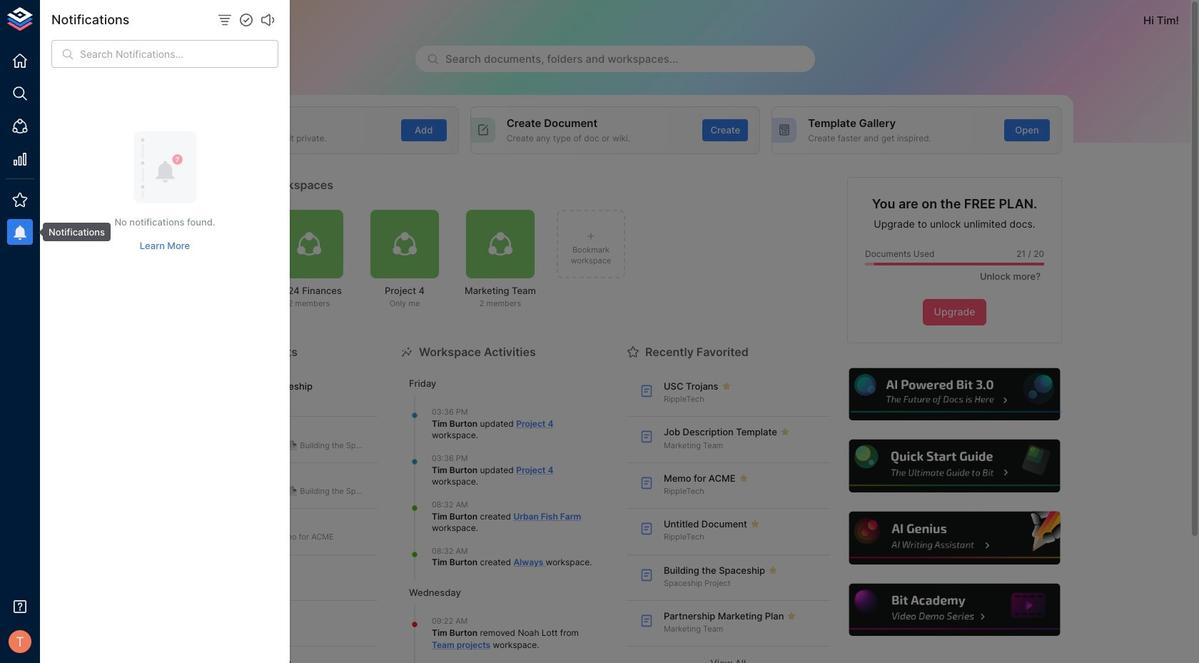 Task type: locate. For each thing, give the bounding box(es) containing it.
1 help image from the top
[[847, 366, 1062, 423]]

2 help image from the top
[[847, 438, 1062, 495]]

tooltip
[[33, 223, 111, 241]]

mark all read image
[[238, 11, 255, 29]]

help image
[[847, 366, 1062, 423], [847, 438, 1062, 495], [847, 510, 1062, 567], [847, 582, 1062, 638]]



Task type: vqa. For each thing, say whether or not it's contained in the screenshot.
Doe text field
no



Task type: describe. For each thing, give the bounding box(es) containing it.
4 help image from the top
[[847, 582, 1062, 638]]

sound on image
[[259, 11, 276, 29]]

Search Notifications... text field
[[80, 40, 278, 68]]

3 help image from the top
[[847, 510, 1062, 567]]



